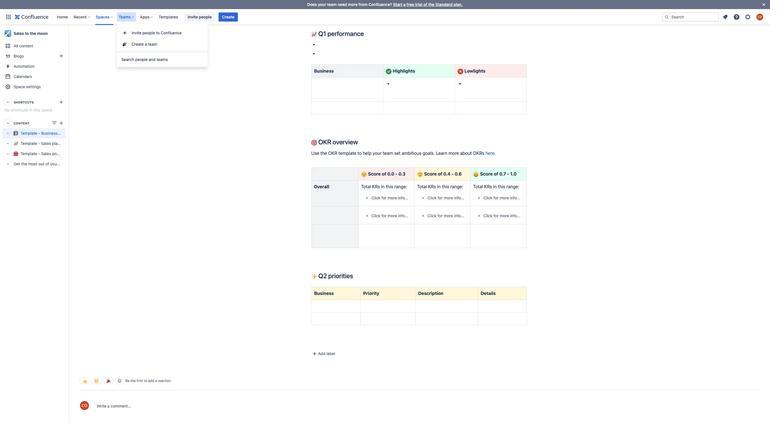 Task type: describe. For each thing, give the bounding box(es) containing it.
q2 priorities
[[317, 272, 353, 280]]

:tada: image
[[106, 379, 111, 383]]

add
[[148, 379, 154, 383]]

people for invite people
[[199, 14, 212, 19]]

:thumbsup: image
[[83, 379, 87, 383]]

tree inside space element
[[2, 128, 81, 169]]

all content link
[[2, 41, 66, 51]]

.
[[495, 150, 496, 156]]

:sparkles: image
[[311, 274, 317, 279]]

okr overview
[[317, 138, 358, 146]]

settings
[[26, 84, 41, 89]]

space settings
[[14, 84, 41, 89]]

invite people to confluence image
[[121, 29, 128, 36]]

:cross_mark: image
[[458, 69, 463, 74]]

score of 0.4 - 0.6
[[424, 171, 462, 176]]

to inside button
[[156, 30, 160, 35]]

template - sales portal link
[[2, 149, 66, 159]]

home
[[57, 14, 68, 19]]

reaction
[[158, 379, 171, 383]]

Add label text field
[[311, 351, 355, 357]]

calendars link
[[2, 71, 66, 82]]

template - business review link
[[2, 128, 71, 138]]

banner containing home
[[0, 9, 770, 25]]

templates
[[159, 14, 178, 19]]

priorities
[[328, 272, 353, 280]]

search people and teams button
[[117, 54, 208, 65]]

help icon image
[[733, 13, 740, 20]]

sales to the moon link
[[2, 28, 66, 39]]

:tada: image
[[106, 379, 111, 383]]

:cross_mark: image
[[458, 69, 463, 74]]

this inside space element
[[34, 107, 40, 112]]

performance
[[328, 30, 364, 37]]

plan.
[[454, 2, 463, 7]]

the inside sales to the moon "link"
[[30, 31, 36, 36]]

template for template - sales planning
[[20, 141, 37, 146]]

1 krs from the left
[[372, 184, 380, 189]]

standard
[[436, 2, 453, 7]]

:sparkles: image
[[311, 274, 317, 279]]

of inside space element
[[45, 162, 49, 166]]

:check_mark: image
[[386, 69, 392, 74]]

blogs
[[14, 54, 24, 58]]

does your team need more from confluence? start a free trial of the standard plan.
[[307, 2, 463, 7]]

create a page image
[[58, 120, 65, 126]]

template - sales portal
[[20, 151, 63, 156]]

about
[[460, 150, 472, 156]]

0 horizontal spatial space
[[41, 107, 52, 112]]

trial
[[415, 2, 423, 7]]

1 horizontal spatial your
[[318, 2, 326, 7]]

shortcuts
[[11, 107, 28, 112]]

invite for invite people
[[188, 14, 198, 19]]

write a comment…
[[97, 404, 131, 408]]

people for search people and teams
[[135, 57, 148, 62]]

home link
[[55, 12, 70, 21]]

:slight_smile: image
[[417, 172, 423, 177]]

a left free
[[404, 2, 406, 7]]

this down 0.4
[[442, 184, 449, 189]]

overview
[[333, 138, 358, 146]]

:frowning: image
[[361, 172, 367, 177]]

get the most out of your team space
[[14, 162, 81, 166]]

1 total from the left
[[361, 184, 371, 189]]

confluence
[[161, 30, 182, 35]]

template - business review
[[20, 131, 71, 136]]

no shortcuts in this space
[[5, 107, 52, 112]]

sales for template - sales portal
[[41, 151, 51, 156]]

create for create a team
[[132, 42, 144, 47]]

spaces
[[96, 14, 110, 19]]

comment…
[[111, 404, 131, 408]]

content
[[19, 43, 33, 48]]

use
[[311, 150, 319, 156]]

team inside button
[[148, 42, 157, 47]]

change view image
[[51, 120, 58, 126]]

of for score of 0.7 - 1.0
[[494, 171, 498, 176]]

template - sales planning
[[20, 141, 68, 146]]

add shortcut image
[[58, 99, 65, 106]]

create a team
[[132, 42, 157, 47]]

overall
[[314, 184, 329, 189]]

details
[[481, 291, 496, 296]]

3 krs from the left
[[484, 184, 492, 189]]

content button
[[2, 118, 66, 128]]

sales to the moon
[[14, 31, 48, 36]]

no
[[5, 107, 10, 112]]

close image
[[761, 1, 767, 8]]

- up out
[[38, 151, 40, 156]]

sales for template - sales planning
[[41, 141, 51, 146]]

templates link
[[157, 12, 180, 21]]

0.7
[[499, 171, 506, 176]]

need
[[338, 2, 347, 7]]

most
[[28, 162, 37, 166]]

template for template - sales portal
[[20, 151, 37, 156]]

be the first to add a reaction
[[125, 379, 171, 383]]

invite people
[[188, 14, 212, 19]]

settings icon image
[[745, 13, 752, 20]]

2 vertical spatial business
[[314, 291, 334, 296]]

template for template - business review
[[20, 131, 37, 136]]

3 range: from the left
[[507, 184, 519, 189]]

0.4
[[443, 171, 451, 176]]

1 range: from the left
[[394, 184, 407, 189]]

all content
[[14, 43, 33, 48]]

out
[[38, 162, 44, 166]]

of for score of 0.0 - 0.3
[[382, 171, 386, 176]]

- right 0.0
[[395, 171, 398, 176]]

here link
[[486, 150, 495, 156]]

copy image for okr overview
[[358, 138, 364, 145]]

invite people to confluence button
[[117, 27, 208, 39]]

write
[[97, 404, 106, 408]]

apps
[[140, 14, 150, 19]]

to left add
[[144, 379, 147, 383]]

teams
[[119, 14, 131, 19]]

set
[[394, 150, 401, 156]]

search
[[121, 57, 134, 62]]

0.6
[[455, 171, 462, 176]]

:smile: image
[[473, 172, 479, 177]]

recent button
[[72, 12, 92, 21]]

get the most out of your team space link
[[2, 159, 81, 169]]

space settings link
[[2, 82, 66, 92]]

collapse sidebar image
[[62, 28, 74, 39]]

template - sales planning link
[[2, 138, 68, 149]]

confluence?
[[369, 2, 392, 7]]

1 total krs in this range: from the left
[[361, 184, 409, 189]]

in down score of 0.0 - 0.3
[[381, 184, 385, 189]]

goals.
[[423, 150, 435, 156]]

0.0
[[387, 171, 394, 176]]

score of 0.7 - 1.0
[[480, 171, 517, 176]]

0.3
[[399, 171, 406, 176]]

in inside space element
[[29, 107, 32, 112]]

group containing invite people to confluence
[[117, 26, 208, 52]]

here
[[486, 150, 495, 156]]

to left 'help'
[[358, 150, 362, 156]]



Task type: vqa. For each thing, say whether or not it's contained in the screenshot.
invite people to confluence Button
yes



Task type: locate. For each thing, give the bounding box(es) containing it.
0 horizontal spatial create
[[132, 42, 144, 47]]

sales up all
[[14, 31, 24, 36]]

click
[[372, 195, 381, 200], [428, 195, 437, 200], [484, 195, 493, 200], [372, 213, 381, 218], [428, 213, 437, 218], [484, 213, 493, 218]]

of for score of 0.4 - 0.6
[[438, 171, 442, 176]]

:dart: image
[[311, 140, 317, 146], [311, 140, 317, 146]]

0 vertical spatial your
[[318, 2, 326, 7]]

1 vertical spatial copy image
[[353, 272, 359, 279]]

score of 0.0 - 0.3
[[368, 171, 406, 176]]

0 vertical spatial template
[[20, 131, 37, 136]]

banner
[[0, 9, 770, 25]]

1 horizontal spatial range:
[[451, 184, 463, 189]]

expand content image
[[420, 195, 426, 201], [476, 195, 483, 201], [420, 212, 426, 219]]

2 total krs in this range: from the left
[[417, 184, 465, 189]]

add reaction image
[[117, 379, 122, 383]]

0 vertical spatial okr
[[318, 138, 331, 146]]

1 score from the left
[[368, 171, 381, 176]]

2 horizontal spatial total
[[473, 184, 483, 189]]

Search field
[[663, 12, 719, 21]]

1 horizontal spatial create
[[222, 14, 235, 19]]

create a team button
[[117, 39, 208, 50]]

in down shortcuts dropdown button
[[29, 107, 32, 112]]

2 vertical spatial your
[[50, 162, 58, 166]]

:pen_ballpoint: image
[[311, 1, 317, 6]]

- left 0.6
[[452, 171, 454, 176]]

a up search people and teams
[[145, 42, 147, 47]]

the right use
[[321, 150, 327, 156]]

:pen_ballpoint: image
[[311, 1, 317, 6]]

copy image
[[358, 138, 364, 145], [353, 272, 359, 279]]

1 vertical spatial invite
[[132, 30, 141, 35]]

help
[[363, 150, 372, 156]]

create
[[222, 14, 235, 19], [132, 42, 144, 47]]

0 vertical spatial sales
[[14, 31, 24, 36]]

total krs in this range:
[[361, 184, 409, 189], [417, 184, 465, 189], [473, 184, 521, 189]]

1 vertical spatial business
[[41, 131, 58, 136]]

1 vertical spatial people
[[143, 30, 155, 35]]

1 horizontal spatial total
[[417, 184, 427, 189]]

team down invite people to confluence
[[148, 42, 157, 47]]

2 horizontal spatial range:
[[507, 184, 519, 189]]

2 vertical spatial template
[[20, 151, 37, 156]]

ambitious
[[402, 150, 422, 156]]

the for your
[[321, 150, 327, 156]]

2 vertical spatial sales
[[41, 151, 51, 156]]

invite inside global element
[[188, 14, 198, 19]]

create for create
[[222, 14, 235, 19]]

krs down score of 0.7 - 1.0
[[484, 184, 492, 189]]

1 horizontal spatial space
[[70, 162, 81, 166]]

1 horizontal spatial total krs in this range:
[[417, 184, 465, 189]]

0 horizontal spatial total krs in this range:
[[361, 184, 409, 189]]

score for score of 0.7 - 1.0
[[480, 171, 493, 176]]

range: down 0.3 at right top
[[394, 184, 407, 189]]

copy image
[[363, 30, 370, 37]]

score for score of 0.4 - 0.6
[[424, 171, 437, 176]]

this down 0.0
[[386, 184, 393, 189]]

1.0
[[510, 171, 517, 176]]

christina overa image
[[80, 401, 89, 410]]

the for team
[[21, 162, 27, 166]]

:clap: image
[[94, 379, 99, 383]]

:chart_with_upwards_trend: image
[[311, 31, 317, 37], [311, 31, 317, 37]]

2 horizontal spatial score
[[480, 171, 493, 176]]

your right 'help'
[[373, 150, 382, 156]]

1 vertical spatial create
[[132, 42, 144, 47]]

of left 0.4
[[438, 171, 442, 176]]

space
[[14, 84, 25, 89]]

space element
[[0, 25, 81, 422]]

okrs
[[473, 150, 484, 156]]

total down :slight_smile: icon
[[417, 184, 427, 189]]

0 vertical spatial invite
[[188, 14, 198, 19]]

invite for invite people to confluence
[[132, 30, 141, 35]]

:slight_smile: image
[[417, 172, 423, 177]]

invite people button
[[184, 12, 215, 21]]

create inside global element
[[222, 14, 235, 19]]

people up create a team
[[143, 30, 155, 35]]

confluence image
[[15, 13, 48, 20], [15, 13, 48, 20]]

to up create a team button
[[156, 30, 160, 35]]

:check_mark: image
[[386, 69, 392, 74]]

recent
[[74, 14, 87, 19]]

your profile and preferences image
[[757, 13, 763, 20]]

tree containing template - business review
[[2, 128, 81, 169]]

people inside global element
[[199, 14, 212, 19]]

and
[[149, 57, 156, 62]]

appswitcher icon image
[[5, 13, 12, 20]]

all
[[14, 43, 18, 48]]

does
[[307, 2, 317, 7]]

1 vertical spatial your
[[373, 150, 382, 156]]

a right write
[[107, 404, 110, 408]]

of left 0.0
[[382, 171, 386, 176]]

the right trial
[[428, 2, 435, 7]]

people left create link
[[199, 14, 212, 19]]

your right :pen_ballpoint: icon on the left of page
[[318, 2, 326, 7]]

2 range: from the left
[[451, 184, 463, 189]]

to up content
[[25, 31, 29, 36]]

okr down okr overview
[[328, 150, 337, 156]]

shortcuts button
[[2, 97, 66, 107]]

team left 'need'
[[327, 2, 337, 7]]

2 vertical spatial people
[[135, 57, 148, 62]]

apps button
[[138, 12, 155, 21]]

of right trial
[[424, 2, 427, 7]]

0 horizontal spatial score
[[368, 171, 381, 176]]

sales inside "link"
[[14, 31, 24, 36]]

0 horizontal spatial invite
[[132, 30, 141, 35]]

0 vertical spatial create
[[222, 14, 235, 19]]

a right add
[[155, 379, 157, 383]]

1 vertical spatial space
[[70, 162, 81, 166]]

template down the content dropdown button
[[20, 131, 37, 136]]

0 vertical spatial space
[[41, 107, 52, 112]]

first
[[137, 379, 143, 383]]

to inside "link"
[[25, 31, 29, 36]]

notification icon image
[[722, 13, 729, 20]]

krs down score of 0.4 - 0.6
[[428, 184, 436, 189]]

total down :frowning: icon
[[361, 184, 371, 189]]

people
[[199, 14, 212, 19], [143, 30, 155, 35], [135, 57, 148, 62]]

planning
[[52, 141, 68, 146]]

q1
[[318, 30, 326, 37]]

sales up get the most out of your team space at the top left of the page
[[41, 151, 51, 156]]

moon
[[37, 31, 48, 36]]

teams button
[[117, 12, 137, 21]]

people left and
[[135, 57, 148, 62]]

krs down score of 0.0 - 0.3
[[372, 184, 380, 189]]

:smile: image
[[473, 172, 479, 177]]

of left 0.7
[[494, 171, 498, 176]]

blogs link
[[2, 51, 66, 61]]

the left moon
[[30, 31, 36, 36]]

score right :smile: icon
[[480, 171, 493, 176]]

people inside group
[[143, 30, 155, 35]]

team inside space element
[[59, 162, 69, 166]]

teams
[[157, 57, 168, 62]]

3 total from the left
[[473, 184, 483, 189]]

space
[[41, 107, 52, 112], [70, 162, 81, 166]]

of right out
[[45, 162, 49, 166]]

global element
[[3, 9, 661, 25]]

in
[[29, 107, 32, 112], [381, 184, 385, 189], [437, 184, 441, 189], [493, 184, 497, 189]]

0 vertical spatial business
[[314, 68, 334, 73]]

team left set
[[383, 150, 393, 156]]

total down :smile: icon
[[473, 184, 483, 189]]

highlights
[[393, 68, 415, 73]]

of
[[424, 2, 427, 7], [45, 162, 49, 166], [382, 171, 386, 176], [438, 171, 442, 176], [494, 171, 498, 176]]

1 vertical spatial sales
[[41, 141, 51, 146]]

group
[[117, 26, 208, 52]]

the inside get the most out of your team space link
[[21, 162, 27, 166]]

copy image for q2 priorities
[[353, 272, 359, 279]]

-
[[38, 131, 40, 136], [38, 141, 40, 146], [38, 151, 40, 156], [395, 171, 398, 176], [452, 171, 454, 176], [507, 171, 509, 176]]

this down shortcuts dropdown button
[[34, 107, 40, 112]]

automation
[[14, 64, 35, 69]]

description
[[418, 291, 444, 296]]

this down 0.7
[[498, 184, 505, 189]]

create a blog image
[[58, 52, 65, 59]]

invite people to confluence
[[132, 30, 182, 35]]

2 horizontal spatial krs
[[484, 184, 492, 189]]

label
[[327, 351, 335, 356]]

:frowning: image
[[361, 172, 367, 177]]

lowlights
[[465, 68, 486, 73]]

portal
[[52, 151, 63, 156]]

tree
[[2, 128, 81, 169]]

- up template - sales portal
[[38, 141, 40, 146]]

3 total krs in this range: from the left
[[473, 184, 521, 189]]

add
[[318, 351, 326, 356]]

total krs in this range: down score of 0.4 - 0.6
[[417, 184, 465, 189]]

- left '1.0'
[[507, 171, 509, 176]]

sales down template - business review
[[41, 141, 51, 146]]

3 template from the top
[[20, 151, 37, 156]]

expand content image
[[364, 195, 370, 201], [364, 212, 370, 219], [476, 212, 483, 219]]

okr
[[318, 138, 331, 146], [328, 150, 337, 156]]

okr up use
[[318, 138, 331, 146]]

your
[[318, 2, 326, 7], [373, 150, 382, 156], [50, 162, 58, 166]]

- up template - sales planning link
[[38, 131, 40, 136]]

2 krs from the left
[[428, 184, 436, 189]]

0 horizontal spatial total
[[361, 184, 371, 189]]

2 template from the top
[[20, 141, 37, 146]]

:thumbsup: image
[[83, 379, 87, 383]]

1 horizontal spatial invite
[[188, 14, 198, 19]]

invite right invite people to confluence icon in the top left of the page
[[132, 30, 141, 35]]

invite right the templates
[[188, 14, 198, 19]]

0 vertical spatial copy image
[[358, 138, 364, 145]]

get
[[14, 162, 20, 166]]

free
[[407, 2, 414, 7]]

spaces button
[[94, 12, 115, 21]]

score right :slight_smile: icon
[[424, 171, 437, 176]]

template up template - sales portal link
[[20, 141, 37, 146]]

0 vertical spatial people
[[199, 14, 212, 19]]

:clap: image
[[94, 379, 99, 383]]

q1 performance
[[317, 30, 364, 37]]

business inside template - business review link
[[41, 131, 58, 136]]

range: down '1.0'
[[507, 184, 519, 189]]

start a free trial of the standard plan. link
[[393, 2, 463, 7]]

1 horizontal spatial krs
[[428, 184, 436, 189]]

team
[[327, 2, 337, 7], [148, 42, 157, 47], [383, 150, 393, 156], [59, 162, 69, 166]]

2 score from the left
[[424, 171, 437, 176]]

sales
[[14, 31, 24, 36], [41, 141, 51, 146], [41, 151, 51, 156]]

review
[[59, 131, 71, 136]]

use the okr template to help your team set ambitious goals. learn more about okrs here .
[[311, 150, 496, 156]]

score for score of 0.0 - 0.3
[[368, 171, 381, 176]]

the right be
[[130, 379, 136, 383]]

info...
[[398, 195, 408, 200], [454, 195, 464, 200], [510, 195, 521, 200], [398, 213, 408, 218], [454, 213, 464, 218], [510, 213, 521, 218]]

template up most
[[20, 151, 37, 156]]

the for reaction
[[130, 379, 136, 383]]

range: down 0.6
[[451, 184, 463, 189]]

2 horizontal spatial total krs in this range:
[[473, 184, 521, 189]]

your inside space element
[[50, 162, 58, 166]]

click for more info...
[[372, 195, 408, 200], [428, 195, 464, 200], [484, 195, 521, 200], [372, 213, 408, 218], [428, 213, 464, 218], [484, 213, 521, 218]]

in down score of 0.7 - 1.0
[[493, 184, 497, 189]]

1 vertical spatial okr
[[328, 150, 337, 156]]

2 total from the left
[[417, 184, 427, 189]]

the right get
[[21, 162, 27, 166]]

your down portal
[[50, 162, 58, 166]]

0 horizontal spatial krs
[[372, 184, 380, 189]]

write a comment… button
[[94, 400, 759, 412]]

2 horizontal spatial your
[[373, 150, 382, 156]]

1 horizontal spatial score
[[424, 171, 437, 176]]

0 horizontal spatial range:
[[394, 184, 407, 189]]

score right :frowning: image
[[368, 171, 381, 176]]

total krs in this range: down score of 0.0 - 0.3
[[361, 184, 409, 189]]

in down score of 0.4 - 0.6
[[437, 184, 441, 189]]

1 vertical spatial template
[[20, 141, 37, 146]]

search image
[[665, 15, 669, 19]]

more
[[348, 2, 358, 7], [449, 150, 459, 156], [388, 195, 397, 200], [444, 195, 453, 200], [500, 195, 509, 200], [388, 213, 397, 218], [444, 213, 453, 218], [500, 213, 509, 218]]

team down portal
[[59, 162, 69, 166]]

calendars
[[14, 74, 32, 79]]

3 score from the left
[[480, 171, 493, 176]]

template
[[20, 131, 37, 136], [20, 141, 37, 146], [20, 151, 37, 156]]

create inside button
[[132, 42, 144, 47]]

a
[[404, 2, 406, 7], [145, 42, 147, 47], [155, 379, 157, 383], [107, 404, 110, 408]]

1 template from the top
[[20, 131, 37, 136]]

people for invite people to confluence
[[143, 30, 155, 35]]

content
[[14, 121, 29, 125]]

total krs in this range: down score of 0.7 - 1.0
[[473, 184, 521, 189]]

q2
[[318, 272, 327, 280]]

invite
[[188, 14, 198, 19], [132, 30, 141, 35]]

0 horizontal spatial your
[[50, 162, 58, 166]]

add label
[[318, 351, 335, 356]]



